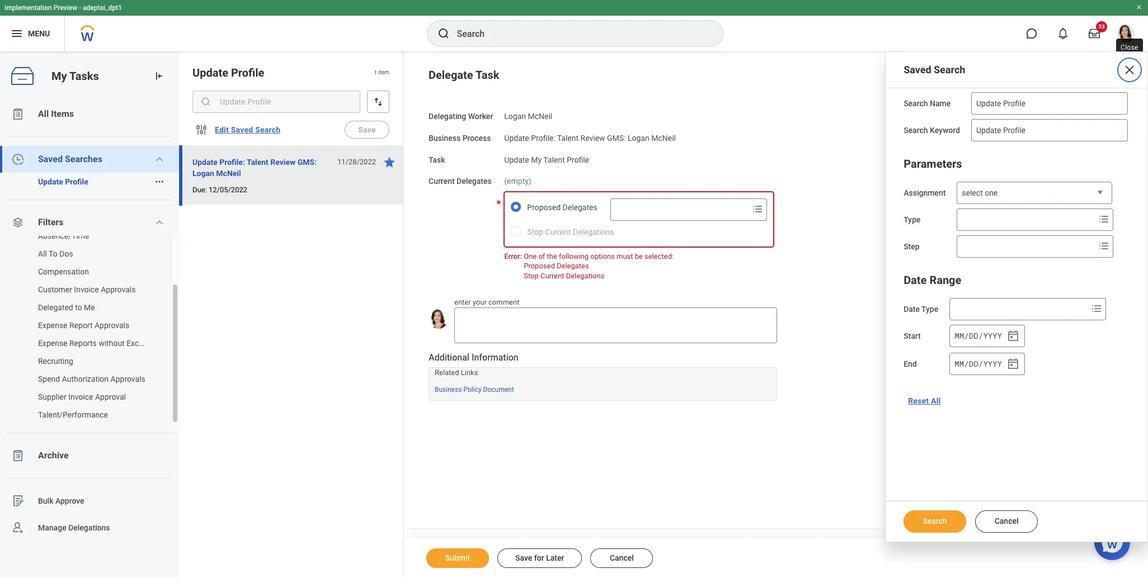 Task type: vqa. For each thing, say whether or not it's contained in the screenshot.


Task type: describe. For each thing, give the bounding box(es) containing it.
related links
[[435, 369, 478, 377]]

date for date range
[[904, 274, 927, 287]]

business policy document
[[435, 387, 514, 394]]

links
[[461, 369, 478, 377]]

delegate task
[[429, 68, 500, 82]]

options
[[591, 253, 615, 261]]

compensation button
[[0, 263, 160, 281]]

1 item
[[374, 70, 390, 76]]

date range
[[904, 274, 962, 287]]

without
[[99, 339, 125, 348]]

0 vertical spatial my
[[52, 69, 67, 83]]

tasks
[[69, 69, 99, 83]]

expense report approvals button
[[0, 317, 160, 335]]

(empty)
[[505, 177, 532, 186]]

logan inside the update profile: talent review gms: logan mcneil button
[[193, 169, 214, 178]]

mm / dd / yyyy for start
[[955, 331, 1003, 341]]

bulk approve
[[38, 497, 84, 506]]

absence/time button
[[0, 227, 160, 245]]

customer invoice approvals button
[[0, 281, 160, 299]]

filters
[[38, 217, 63, 228]]

approvals for expense report approvals
[[95, 321, 129, 330]]

customer
[[38, 286, 72, 294]]

all to dos
[[38, 250, 73, 259]]

expense reports without exceptions button
[[0, 335, 165, 353]]

supplier invoice approval button
[[0, 389, 160, 406]]

update down logan mcneil
[[505, 134, 530, 143]]

document
[[484, 387, 514, 394]]

0 vertical spatial current
[[429, 177, 455, 186]]

authorization
[[62, 375, 109, 384]]

of
[[539, 253, 546, 261]]

saved searches button
[[0, 146, 179, 173]]

update profile: talent review gms: logan mcneil element
[[505, 131, 676, 143]]

search for search keyword
[[904, 126, 929, 135]]

proposed inside error: one of the following options must be selected: proposed delegates stop current delegations
[[524, 262, 555, 271]]

talent/performance button
[[0, 406, 160, 424]]

absence/time
[[38, 232, 89, 241]]

spend
[[38, 375, 60, 384]]

chevron down image
[[155, 218, 164, 227]]

delegated
[[38, 303, 73, 312]]

preview
[[54, 4, 77, 12]]

to
[[75, 303, 82, 312]]

enter your comment text field
[[455, 308, 778, 344]]

configure image
[[195, 123, 208, 137]]

2 vertical spatial all
[[932, 397, 942, 406]]

parameters
[[904, 157, 963, 171]]

talent for business process
[[558, 134, 579, 143]]

user plus image
[[11, 522, 25, 535]]

inbox large image
[[1090, 28, 1101, 39]]

delegating
[[429, 112, 467, 121]]

type inside parameters group
[[904, 216, 921, 225]]

business process
[[429, 134, 491, 143]]

dialog containing parameters
[[886, 52, 1149, 543]]

current delegates
[[429, 177, 492, 186]]

delegates inside error: one of the following options must be selected: proposed delegates stop current delegations
[[557, 262, 589, 271]]

search name
[[904, 99, 951, 108]]

prompts image for step
[[1098, 240, 1112, 253]]

manage delegations link
[[0, 515, 179, 542]]

-
[[79, 4, 81, 12]]

supplier
[[38, 393, 66, 402]]

edit saved search
[[215, 125, 281, 134]]

0 vertical spatial gms:
[[608, 134, 626, 143]]

update inside button
[[38, 177, 63, 186]]

spend authorization approvals
[[38, 375, 145, 384]]

all items
[[38, 109, 74, 119]]

saved search
[[904, 64, 966, 76]]

update inside "update profile: talent review gms: logan mcneil"
[[193, 158, 218, 167]]

compensation
[[38, 268, 89, 277]]

additional information region
[[429, 352, 778, 401]]

star image
[[383, 156, 396, 169]]

delegated to me
[[38, 303, 95, 312]]

item list element
[[179, 52, 404, 579]]

comment
[[489, 299, 520, 307]]

customer invoice approvals
[[38, 286, 136, 294]]

enter
[[455, 299, 471, 307]]

profile: inside "update profile: talent review gms: logan mcneil"
[[220, 158, 245, 167]]

prompts image for date type
[[1091, 302, 1104, 316]]

1 horizontal spatial task
[[476, 68, 500, 82]]

reset all button
[[904, 390, 946, 413]]

Search Name text field
[[972, 92, 1129, 115]]

exceptions
[[127, 339, 165, 348]]

delegations inside error: one of the following options must be selected: proposed delegates stop current delegations
[[566, 272, 605, 280]]

close tooltip
[[1115, 36, 1146, 59]]

update my talent profile element
[[505, 153, 590, 164]]

adeptai_dpt1
[[83, 4, 122, 12]]

expense for expense reports without exceptions
[[38, 339, 67, 348]]

end
[[904, 360, 917, 369]]

searches
[[65, 154, 102, 165]]

Search field
[[611, 200, 749, 220]]

select one button
[[958, 182, 1113, 205]]

list containing absence/time
[[0, 227, 179, 424]]

worker
[[468, 112, 493, 121]]

report
[[69, 321, 93, 330]]

mcneil inside update profile: talent review gms: logan mcneil element
[[652, 134, 676, 143]]

delegations inside my tasks element
[[68, 524, 110, 533]]

profile inside button
[[65, 177, 88, 186]]

clipboard image for all items
[[11, 107, 25, 121]]

mm for start
[[955, 331, 965, 341]]

reports
[[69, 339, 97, 348]]

implementation preview -   adeptai_dpt1
[[4, 4, 122, 12]]

my tasks element
[[0, 52, 179, 579]]

all to dos button
[[0, 245, 160, 263]]

archive
[[38, 451, 69, 461]]

transformation import image
[[153, 71, 165, 82]]

date range button
[[904, 274, 962, 287]]

Step field
[[958, 237, 1096, 257]]

date range group
[[904, 272, 1130, 377]]

saved searches
[[38, 154, 102, 165]]

action bar region
[[404, 538, 1149, 579]]

1 vertical spatial profile
[[567, 155, 590, 164]]

talent for task
[[544, 155, 565, 164]]

the
[[547, 253, 558, 261]]

prompts image for type
[[1098, 213, 1112, 226]]

yyyy for start
[[984, 331, 1003, 341]]

to
[[49, 250, 58, 259]]

bulk
[[38, 497, 53, 506]]

end group
[[950, 353, 1026, 376]]

mm for end
[[955, 359, 965, 369]]

information
[[472, 353, 519, 363]]

date for date type
[[904, 305, 920, 314]]

delegates for proposed delegates
[[563, 203, 598, 212]]

select one
[[963, 189, 998, 198]]

chevron down image
[[155, 155, 164, 164]]

logan mcneil
[[505, 112, 553, 121]]

1 horizontal spatial update profile: talent review gms: logan mcneil
[[505, 134, 676, 143]]

update up (empty)
[[505, 155, 530, 164]]

reset
[[909, 397, 930, 406]]

parameters button
[[904, 157, 963, 171]]



Task type: locate. For each thing, give the bounding box(es) containing it.
1 horizontal spatial mcneil
[[528, 112, 553, 121]]

1 expense from the top
[[38, 321, 67, 330]]

1 vertical spatial type
[[922, 305, 939, 314]]

mm / dd / yyyy inside end group
[[955, 359, 1003, 369]]

profile: up update my talent profile element
[[531, 134, 556, 143]]

type inside date range group
[[922, 305, 939, 314]]

talent/performance
[[38, 411, 108, 420]]

close environment banner image
[[1137, 4, 1143, 11]]

business down delegating
[[429, 134, 461, 143]]

your
[[473, 299, 487, 307]]

talent down update profile: talent review gms: logan mcneil element
[[544, 155, 565, 164]]

prompts image
[[1098, 240, 1112, 253], [1091, 302, 1104, 316]]

yyyy left calendar image
[[984, 359, 1003, 369]]

task down business process
[[429, 155, 445, 164]]

update right transformation import image
[[193, 66, 228, 80]]

2 horizontal spatial logan
[[628, 134, 650, 143]]

cancel
[[995, 517, 1019, 526]]

date type
[[904, 305, 939, 314]]

1 vertical spatial search image
[[200, 96, 212, 107]]

review up update my talent profile element
[[581, 134, 606, 143]]

talent inside "update profile: talent review gms: logan mcneil"
[[247, 158, 269, 167]]

0 vertical spatial review
[[581, 134, 606, 143]]

1 vertical spatial business
[[435, 387, 462, 394]]

1 vertical spatial saved
[[231, 125, 253, 134]]

invoice up me
[[74, 286, 99, 294]]

0 vertical spatial profile
[[231, 66, 264, 80]]

gms: inside "update profile: talent review gms: logan mcneil"
[[298, 158, 317, 167]]

0 horizontal spatial mcneil
[[216, 169, 241, 178]]

0 vertical spatial delegates
[[457, 177, 492, 186]]

1 vertical spatial update profile: talent review gms: logan mcneil
[[193, 158, 317, 178]]

mm
[[955, 331, 965, 341], [955, 359, 965, 369]]

0 vertical spatial delegations
[[566, 272, 605, 280]]

0 vertical spatial invoice
[[74, 286, 99, 294]]

1 yyyy from the top
[[984, 331, 1003, 341]]

expense down delegated
[[38, 321, 67, 330]]

2 mm from the top
[[955, 359, 965, 369]]

business for business policy document
[[435, 387, 462, 394]]

type
[[904, 216, 921, 225], [922, 305, 939, 314]]

mcneil inside logan mcneil 'element'
[[528, 112, 553, 121]]

1 horizontal spatial logan
[[505, 112, 526, 121]]

talent up update my talent profile element
[[558, 134, 579, 143]]

2 yyyy from the top
[[984, 359, 1003, 369]]

all right reset
[[932, 397, 942, 406]]

saved for saved searches
[[38, 154, 63, 165]]

delegations down following
[[566, 272, 605, 280]]

update profile button
[[0, 173, 150, 191]]

rename image
[[11, 495, 25, 508]]

mm / dd / yyyy down start group
[[955, 359, 1003, 369]]

clipboard image inside archive button
[[11, 450, 25, 463]]

1 horizontal spatial profile
[[231, 66, 264, 80]]

date up date type
[[904, 274, 927, 287]]

1 list from the top
[[0, 101, 179, 542]]

search button
[[904, 511, 967, 534]]

None text field
[[193, 91, 361, 113]]

my up (empty)
[[531, 155, 542, 164]]

2 vertical spatial delegates
[[557, 262, 589, 271]]

invoice for approval
[[68, 393, 93, 402]]

expense for expense report approvals
[[38, 321, 67, 330]]

expense up the recruiting
[[38, 339, 67, 348]]

yyyy for end
[[984, 359, 1003, 369]]

list containing all items
[[0, 101, 179, 542]]

0 horizontal spatial prompts image
[[751, 203, 765, 216]]

delegates for current delegates
[[457, 177, 492, 186]]

one
[[985, 189, 998, 198]]

related
[[435, 369, 459, 377]]

0 vertical spatial date
[[904, 274, 927, 287]]

bulk approve link
[[0, 488, 179, 515]]

2 mm / dd / yyyy from the top
[[955, 359, 1003, 369]]

items
[[51, 109, 74, 119]]

business
[[429, 134, 461, 143], [435, 387, 462, 394]]

11/28/2022
[[338, 158, 376, 166]]

0 horizontal spatial search image
[[200, 96, 212, 107]]

2 vertical spatial saved
[[38, 154, 63, 165]]

0 vertical spatial mcneil
[[528, 112, 553, 121]]

current inside error: one of the following options must be selected: proposed delegates stop current delegations
[[541, 272, 565, 280]]

0 horizontal spatial delegations
[[68, 524, 110, 533]]

expense inside "button"
[[38, 321, 67, 330]]

business down related at the left of the page
[[435, 387, 462, 394]]

clipboard image for archive
[[11, 450, 25, 463]]

0 horizontal spatial profile
[[65, 177, 88, 186]]

2 vertical spatial approvals
[[111, 375, 145, 384]]

saved right clock check image
[[38, 154, 63, 165]]

list
[[0, 101, 179, 542], [0, 227, 179, 424]]

approvals up the approval on the bottom left
[[111, 375, 145, 384]]

search for search name
[[904, 99, 929, 108]]

1 vertical spatial date
[[904, 305, 920, 314]]

search image up delegate
[[437, 27, 450, 40]]

delegates
[[457, 177, 492, 186], [563, 203, 598, 212], [557, 262, 589, 271]]

saved
[[904, 64, 932, 76], [231, 125, 253, 134], [38, 154, 63, 165]]

dialog
[[886, 52, 1149, 543]]

0 horizontal spatial review
[[271, 158, 296, 167]]

all left to
[[38, 250, 47, 259]]

prompts image for proposed delegates
[[751, 203, 765, 216]]

2 dd from the top
[[970, 359, 979, 369]]

2 vertical spatial mcneil
[[216, 169, 241, 178]]

name
[[931, 99, 951, 108]]

calendar image
[[1007, 330, 1021, 343]]

approvals for customer invoice approvals
[[101, 286, 136, 294]]

1 mm from the top
[[955, 331, 965, 341]]

1 clipboard image from the top
[[11, 107, 25, 121]]

1 date from the top
[[904, 274, 927, 287]]

clipboard image left archive
[[11, 450, 25, 463]]

prompts image inside parameters group
[[1098, 240, 1112, 253]]

2 date from the top
[[904, 305, 920, 314]]

approval
[[95, 393, 126, 402]]

update profile
[[193, 66, 264, 80], [38, 177, 88, 186]]

delegating worker
[[429, 112, 493, 121]]

delegates down process
[[457, 177, 492, 186]]

1 vertical spatial review
[[271, 158, 296, 167]]

1 vertical spatial delegations
[[68, 524, 110, 533]]

due:
[[193, 186, 207, 194]]

me
[[84, 303, 95, 312]]

manage
[[38, 524, 66, 533]]

logan inside update profile: talent review gms: logan mcneil element
[[628, 134, 650, 143]]

my tasks
[[52, 69, 99, 83]]

employee's photo (logan mcneil) image
[[429, 310, 448, 329]]

mm down start group
[[955, 359, 965, 369]]

update profile: talent review gms: logan mcneil inside the update profile: talent review gms: logan mcneil button
[[193, 158, 317, 178]]

1 horizontal spatial type
[[922, 305, 939, 314]]

close
[[1121, 44, 1139, 52]]

update
[[193, 66, 228, 80], [505, 134, 530, 143], [505, 155, 530, 164], [193, 158, 218, 167], [38, 177, 63, 186]]

0 horizontal spatial update profile: talent review gms: logan mcneil
[[193, 158, 317, 178]]

approvals up delegated to me button
[[101, 286, 136, 294]]

profile logan mcneil element
[[1111, 21, 1142, 46]]

update profile: talent review gms: logan mcneil up update my talent profile element
[[505, 134, 676, 143]]

dd up end group
[[970, 331, 979, 341]]

1 vertical spatial delegates
[[563, 203, 598, 212]]

0 vertical spatial proposed
[[528, 203, 561, 212]]

1 vertical spatial clipboard image
[[11, 450, 25, 463]]

implementation
[[4, 4, 52, 12]]

dd for start
[[970, 331, 979, 341]]

0 vertical spatial clipboard image
[[11, 107, 25, 121]]

1 vertical spatial dd
[[970, 359, 979, 369]]

mm inside end group
[[955, 359, 965, 369]]

1 horizontal spatial review
[[581, 134, 606, 143]]

0 vertical spatial profile:
[[531, 134, 556, 143]]

mm inside start group
[[955, 331, 965, 341]]

saved inside button
[[231, 125, 253, 134]]

review
[[581, 134, 606, 143], [271, 158, 296, 167]]

clock check image
[[11, 153, 25, 166]]

approvals
[[101, 286, 136, 294], [95, 321, 129, 330], [111, 375, 145, 384]]

search keyword
[[904, 126, 961, 135]]

dos
[[59, 250, 73, 259]]

0 vertical spatial mm
[[955, 331, 965, 341]]

delegates up following
[[563, 203, 598, 212]]

notifications large image
[[1058, 28, 1069, 39]]

selected:
[[645, 253, 674, 261]]

1 vertical spatial expense
[[38, 339, 67, 348]]

update profile: talent review gms: logan mcneil up 12/05/2022
[[193, 158, 317, 178]]

search image
[[437, 27, 450, 40], [200, 96, 212, 107]]

search inside item list 'element'
[[255, 125, 281, 134]]

all for all items
[[38, 109, 49, 119]]

all for all to dos
[[38, 250, 47, 259]]

1 vertical spatial task
[[429, 155, 445, 164]]

gms:
[[608, 134, 626, 143], [298, 158, 317, 167]]

mm / dd / yyyy
[[955, 331, 1003, 341], [955, 359, 1003, 369]]

update up due:
[[193, 158, 218, 167]]

start
[[904, 332, 921, 341]]

one
[[524, 253, 537, 261]]

update profile: talent review gms: logan mcneil
[[505, 134, 676, 143], [193, 158, 317, 178]]

clipboard image
[[11, 107, 25, 121], [11, 450, 25, 463]]

mcneil
[[528, 112, 553, 121], [652, 134, 676, 143], [216, 169, 241, 178]]

calendar image
[[1007, 358, 1021, 371]]

perspective image
[[11, 216, 25, 230]]

2 horizontal spatial profile
[[567, 155, 590, 164]]

invoice for approvals
[[74, 286, 99, 294]]

saved for saved search
[[904, 64, 932, 76]]

2 vertical spatial logan
[[193, 169, 214, 178]]

yyyy inside end group
[[984, 359, 1003, 369]]

1 vertical spatial gms:
[[298, 158, 317, 167]]

1 horizontal spatial search image
[[437, 27, 450, 40]]

type up step
[[904, 216, 921, 225]]

0 vertical spatial yyyy
[[984, 331, 1003, 341]]

logan mcneil element
[[505, 110, 553, 121]]

0 vertical spatial task
[[476, 68, 500, 82]]

mm / dd / yyyy for end
[[955, 359, 1003, 369]]

2 horizontal spatial mcneil
[[652, 134, 676, 143]]

keyword
[[931, 126, 961, 135]]

my left tasks
[[52, 69, 67, 83]]

spend authorization approvals button
[[0, 371, 160, 389]]

profile: up 12/05/2022
[[220, 158, 245, 167]]

approvals for spend authorization approvals
[[111, 375, 145, 384]]

0 vertical spatial mm / dd / yyyy
[[955, 331, 1003, 341]]

Search Keyword text field
[[972, 119, 1129, 142]]

assignment
[[904, 189, 946, 198]]

edit saved search button
[[211, 119, 285, 141]]

delegations
[[566, 272, 605, 280], [68, 524, 110, 533]]

Type field
[[958, 210, 1096, 230]]

yyyy inside start group
[[984, 331, 1003, 341]]

0 horizontal spatial update profile
[[38, 177, 88, 186]]

saved up the search name
[[904, 64, 932, 76]]

select
[[963, 189, 984, 198]]

mcneil inside "update profile: talent review gms: logan mcneil"
[[216, 169, 241, 178]]

0 horizontal spatial logan
[[193, 169, 214, 178]]

expense inside button
[[38, 339, 67, 348]]

save button
[[345, 121, 390, 139]]

0 horizontal spatial type
[[904, 216, 921, 225]]

dd for end
[[970, 359, 979, 369]]

1 vertical spatial mcneil
[[652, 134, 676, 143]]

1 vertical spatial my
[[531, 155, 542, 164]]

all left items
[[38, 109, 49, 119]]

0 vertical spatial saved
[[904, 64, 932, 76]]

1 vertical spatial all
[[38, 250, 47, 259]]

1 horizontal spatial my
[[531, 155, 542, 164]]

current
[[429, 177, 455, 186], [541, 272, 565, 280]]

current down the the
[[541, 272, 565, 280]]

0 horizontal spatial gms:
[[298, 158, 317, 167]]

1 horizontal spatial profile:
[[531, 134, 556, 143]]

1 vertical spatial proposed
[[524, 262, 555, 271]]

0 vertical spatial update profile: talent review gms: logan mcneil
[[505, 134, 676, 143]]

0 vertical spatial approvals
[[101, 286, 136, 294]]

dd inside start group
[[970, 331, 979, 341]]

1 mm / dd / yyyy from the top
[[955, 331, 1003, 341]]

1 vertical spatial profile:
[[220, 158, 245, 167]]

update profile inside item list 'element'
[[193, 66, 264, 80]]

x image
[[1124, 63, 1137, 77]]

search image up the configure icon
[[200, 96, 212, 107]]

additional information
[[429, 353, 519, 363]]

1 horizontal spatial gms:
[[608, 134, 626, 143]]

profile
[[231, 66, 264, 80], [567, 155, 590, 164], [65, 177, 88, 186]]

date up the start
[[904, 305, 920, 314]]

business for business process
[[429, 134, 461, 143]]

all
[[38, 109, 49, 119], [38, 250, 47, 259], [932, 397, 942, 406]]

mm / dd / yyyy up end group
[[955, 331, 1003, 341]]

approvals inside button
[[101, 286, 136, 294]]

parameters group
[[904, 155, 1130, 258]]

0 vertical spatial dd
[[970, 331, 979, 341]]

talent down 'edit saved search' button
[[247, 158, 269, 167]]

none text field inside item list 'element'
[[193, 91, 361, 113]]

stop
[[524, 272, 539, 280]]

1 vertical spatial logan
[[628, 134, 650, 143]]

proposed delegates
[[528, 203, 598, 212]]

saved inside dropdown button
[[38, 154, 63, 165]]

0 vertical spatial all
[[38, 109, 49, 119]]

prompts image inside parameters group
[[1098, 213, 1112, 226]]

1 horizontal spatial saved
[[231, 125, 253, 134]]

0 horizontal spatial my
[[52, 69, 67, 83]]

1 horizontal spatial current
[[541, 272, 565, 280]]

update down saved searches
[[38, 177, 63, 186]]

0 horizontal spatial task
[[429, 155, 445, 164]]

expense reports without exceptions
[[38, 339, 165, 348]]

proposed down (empty)
[[528, 203, 561, 212]]

date
[[904, 274, 927, 287], [904, 305, 920, 314]]

all items button
[[0, 101, 179, 128]]

recruiting button
[[0, 353, 160, 371]]

1 vertical spatial prompts image
[[1091, 302, 1104, 316]]

mm up end group
[[955, 331, 965, 341]]

item
[[379, 70, 390, 76]]

reset all
[[909, 397, 942, 406]]

cancel button
[[976, 511, 1039, 534]]

0 horizontal spatial profile:
[[220, 158, 245, 167]]

0 vertical spatial type
[[904, 216, 921, 225]]

1 vertical spatial approvals
[[95, 321, 129, 330]]

due: 12/05/2022
[[193, 186, 248, 194]]

delegations down bulk approve link
[[68, 524, 110, 533]]

type down date range
[[922, 305, 939, 314]]

error: one of the following options must be selected: proposed delegates stop current delegations
[[505, 253, 676, 280]]

0 vertical spatial expense
[[38, 321, 67, 330]]

range
[[930, 274, 962, 287]]

0 horizontal spatial current
[[429, 177, 455, 186]]

approvals up without
[[95, 321, 129, 330]]

additional
[[429, 353, 470, 363]]

delegates down following
[[557, 262, 589, 271]]

profile inside item list 'element'
[[231, 66, 264, 80]]

update profile inside button
[[38, 177, 88, 186]]

proposed down of
[[524, 262, 555, 271]]

search for search
[[923, 517, 948, 526]]

1 horizontal spatial delegations
[[566, 272, 605, 280]]

enter your comment
[[455, 299, 520, 307]]

clipboard image inside all items button
[[11, 107, 25, 121]]

be
[[635, 253, 643, 261]]

saved right edit
[[231, 125, 253, 134]]

2 vertical spatial profile
[[65, 177, 88, 186]]

invoice up talent/performance button
[[68, 393, 93, 402]]

1 vertical spatial update profile
[[38, 177, 88, 186]]

review down 'edit saved search' button
[[271, 158, 296, 167]]

expense report approvals
[[38, 321, 129, 330]]

prompts image
[[751, 203, 765, 216], [1098, 213, 1112, 226]]

0 horizontal spatial saved
[[38, 154, 63, 165]]

2 expense from the top
[[38, 339, 67, 348]]

dd down start group
[[970, 359, 979, 369]]

0 vertical spatial logan
[[505, 112, 526, 121]]

update profile: talent review gms: logan mcneil button
[[193, 156, 331, 180]]

mm / dd / yyyy inside start group
[[955, 331, 1003, 341]]

fullscreen image
[[1109, 71, 1122, 84]]

0 vertical spatial update profile
[[193, 66, 264, 80]]

implementation preview -   adeptai_dpt1 banner
[[0, 0, 1149, 52]]

1 dd from the top
[[970, 331, 979, 341]]

start group
[[950, 325, 1026, 348]]

1
[[374, 70, 377, 76]]

1 vertical spatial mm / dd / yyyy
[[955, 359, 1003, 369]]

1 vertical spatial current
[[541, 272, 565, 280]]

logan inside logan mcneil 'element'
[[505, 112, 526, 121]]

approvals inside button
[[111, 375, 145, 384]]

1 vertical spatial yyyy
[[984, 359, 1003, 369]]

dd inside end group
[[970, 359, 979, 369]]

business inside additional information region
[[435, 387, 462, 394]]

approvals inside "button"
[[95, 321, 129, 330]]

business policy document link
[[435, 384, 514, 394]]

0 vertical spatial business
[[429, 134, 461, 143]]

delegated to me button
[[0, 299, 160, 317]]

1 vertical spatial invoice
[[68, 393, 93, 402]]

0 vertical spatial search image
[[437, 27, 450, 40]]

2 list from the top
[[0, 227, 179, 424]]

2 horizontal spatial saved
[[904, 64, 932, 76]]

1 horizontal spatial update profile
[[193, 66, 264, 80]]

clipboard image left all items
[[11, 107, 25, 121]]

yyyy left calendar icon
[[984, 331, 1003, 341]]

review inside "update profile: talent review gms: logan mcneil"
[[271, 158, 296, 167]]

search image inside item list 'element'
[[200, 96, 212, 107]]

task right delegate
[[476, 68, 500, 82]]

0 vertical spatial prompts image
[[1098, 240, 1112, 253]]

Date Type field
[[951, 300, 1089, 320]]

1 vertical spatial mm
[[955, 359, 965, 369]]

current down business process
[[429, 177, 455, 186]]

2 clipboard image from the top
[[11, 450, 25, 463]]



